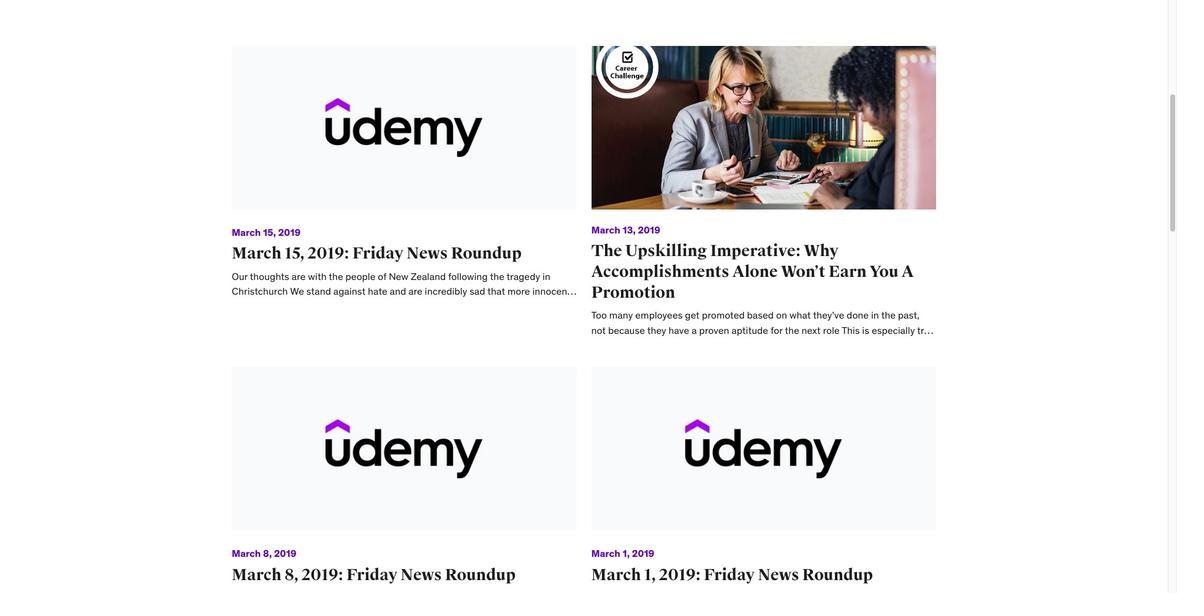 Task type: locate. For each thing, give the bounding box(es) containing it.
march for march 15, 2019
[[232, 226, 261, 239]]

2019 for march 13, 2019
[[638, 224, 661, 236]]

0 horizontal spatial 1,
[[623, 548, 630, 560]]

alone
[[733, 262, 778, 282]]

8,
[[263, 548, 272, 560], [285, 565, 299, 586]]

roundup inside march 8, 2019 march 8, 2019: friday news roundup
[[445, 565, 516, 586]]

2019
[[638, 224, 661, 236], [278, 226, 301, 239], [274, 548, 297, 560], [632, 548, 655, 560]]

friday inside march 1, 2019 march 1, 2019: friday news roundup
[[704, 565, 755, 586]]

a
[[902, 262, 914, 282]]

the
[[592, 241, 623, 261]]

1 vertical spatial 8,
[[285, 565, 299, 586]]

1 horizontal spatial 8,
[[285, 565, 299, 586]]

2019: for march 8, 2019: friday news roundup
[[302, 565, 344, 586]]

won't
[[781, 262, 826, 282]]

2019 for march 15, 2019
[[278, 226, 301, 239]]

march
[[592, 224, 621, 236], [232, 226, 261, 239], [232, 244, 282, 264], [232, 548, 261, 560], [592, 548, 621, 560], [232, 565, 282, 586], [592, 565, 641, 586]]

news inside march 8, 2019 march 8, 2019: friday news roundup
[[401, 565, 442, 586]]

2019:
[[308, 244, 350, 264], [302, 565, 344, 586], [660, 565, 701, 586]]

friday inside march 8, 2019 march 8, 2019: friday news roundup
[[347, 565, 398, 586]]

march 8, 2019: friday news roundup link
[[232, 565, 516, 586]]

1 horizontal spatial 15,
[[285, 244, 305, 264]]

0 vertical spatial 15,
[[263, 226, 276, 239]]

1 horizontal spatial 1,
[[644, 565, 657, 586]]

march for march 15, 2019: friday news roundup
[[232, 244, 282, 264]]

0 horizontal spatial 15,
[[263, 226, 276, 239]]

0 vertical spatial 8,
[[263, 548, 272, 560]]

2019 inside march 1, 2019 march 1, 2019: friday news roundup
[[632, 548, 655, 560]]

0 horizontal spatial 8,
[[263, 548, 272, 560]]

march 15, 2019
[[232, 226, 301, 239]]

roundup inside march 1, 2019 march 1, 2019: friday news roundup
[[803, 565, 874, 586]]

15, for 2019
[[263, 226, 276, 239]]

march 8, 2019 march 8, 2019: friday news roundup
[[232, 548, 516, 586]]

roundup
[[451, 244, 522, 264], [445, 565, 516, 586], [803, 565, 874, 586]]

2019: inside march 1, 2019 march 1, 2019: friday news roundup
[[660, 565, 701, 586]]

news
[[407, 244, 448, 264], [401, 565, 442, 586], [758, 565, 800, 586]]

2019 for march 1, 2019 march 1, 2019: friday news roundup
[[632, 548, 655, 560]]

2019 inside march 8, 2019 march 8, 2019: friday news roundup
[[274, 548, 297, 560]]

news inside march 1, 2019 march 1, 2019: friday news roundup
[[758, 565, 800, 586]]

1 vertical spatial 15,
[[285, 244, 305, 264]]

news for march 8, 2019: friday news roundup
[[401, 565, 442, 586]]

you
[[870, 262, 899, 282]]

15, for 2019:
[[285, 244, 305, 264]]

15,
[[263, 226, 276, 239], [285, 244, 305, 264]]

1,
[[623, 548, 630, 560], [644, 565, 657, 586]]

2019: inside march 8, 2019 march 8, 2019: friday news roundup
[[302, 565, 344, 586]]

march 15, 2019: friday news roundup
[[232, 244, 522, 264]]

friday
[[353, 244, 404, 264], [347, 565, 398, 586], [704, 565, 755, 586]]

promotion
[[592, 283, 676, 303]]



Task type: describe. For each thing, give the bounding box(es) containing it.
march for march 8, 2019 march 8, 2019: friday news roundup
[[232, 548, 261, 560]]

friday for march 8, 2019: friday news roundup
[[347, 565, 398, 586]]

the upskilling imperative: why accomplishments alone won't earn you a promotion link
[[592, 241, 914, 303]]

roundup for march 8, 2019: friday news roundup
[[445, 565, 516, 586]]

march 1, 2019: friday news roundup link
[[592, 565, 874, 586]]

march 1, 2019 march 1, 2019: friday news roundup
[[592, 548, 874, 586]]

2019: for march 1, 2019: friday news roundup
[[660, 565, 701, 586]]

0 vertical spatial 1,
[[623, 548, 630, 560]]

friday for march 1, 2019: friday news roundup
[[704, 565, 755, 586]]

2019 for march 8, 2019 march 8, 2019: friday news roundup
[[274, 548, 297, 560]]

accomplishments
[[592, 262, 730, 282]]

news for march 1, 2019: friday news roundup
[[758, 565, 800, 586]]

why
[[804, 241, 839, 261]]

march for march 13, 2019
[[592, 224, 621, 236]]

march 13, 2019
[[592, 224, 661, 236]]

earn
[[829, 262, 867, 282]]

march for march 1, 2019 march 1, 2019: friday news roundup
[[592, 548, 621, 560]]

roundup for march 1, 2019: friday news roundup
[[803, 565, 874, 586]]

the upskilling imperative: why accomplishments alone won't earn you a promotion
[[592, 241, 914, 303]]

13,
[[623, 224, 636, 236]]

upskilling
[[626, 241, 708, 261]]

march 15, 2019: friday news roundup link
[[232, 244, 522, 264]]

imperative:
[[711, 241, 801, 261]]

1 vertical spatial 1,
[[644, 565, 657, 586]]



Task type: vqa. For each thing, say whether or not it's contained in the screenshot.
Investors link
no



